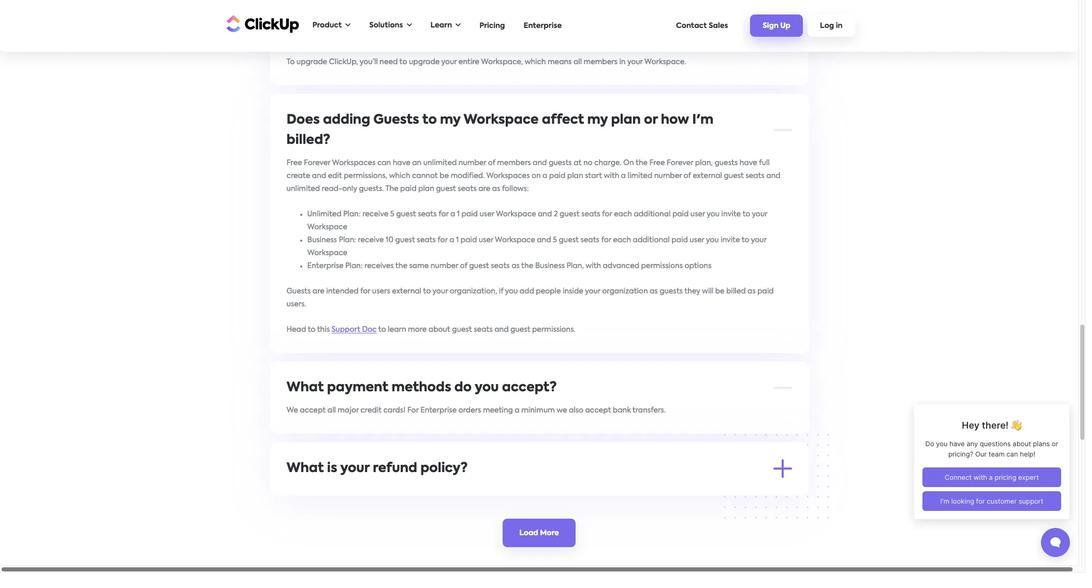 Task type: describe. For each thing, give the bounding box(es) containing it.
have left an at top left
[[393, 159, 411, 167]]

members inside free forever workspaces can have an unlimited number of members and guests at no charge. on the free forever plan, guests have full create and edit permissions, which cannot be modified. workspaces on a paid plan start with a limited number of external guest seats and unlimited read-only guests. the paid plan guest seats are as follows:
[[497, 159, 531, 167]]

does adding guests to my workspace affect my plan or how i'm billed?
[[287, 114, 714, 147]]

1 horizontal spatial the
[[522, 262, 534, 270]]

clickup,
[[329, 58, 358, 66]]

know
[[679, 488, 698, 495]]

0 vertical spatial workspaces
[[332, 159, 376, 167]]

solutions
[[369, 22, 403, 29]]

0 horizontal spatial plan
[[419, 185, 435, 192]]

on
[[532, 172, 541, 180]]

1 for 10
[[456, 236, 459, 244]]

we for what payment methods do you accept?
[[287, 407, 298, 414]]

external inside free forever workspaces can have an unlimited number of members and guests at no charge. on the free forever plan, guests have full create and edit permissions, which cannot be modified. workspaces on a paid plan start with a limited number of external guest seats and unlimited read-only guests. the paid plan guest seats are as follows:
[[693, 172, 723, 180]]

be inside free forever workspaces can have an unlimited number of members and guests at no charge. on the free forever plan, guests have full create and edit permissions, which cannot be modified. workspaces on a paid plan start with a limited number of external guest seats and unlimited read-only guests. the paid plan guest seats are as follows:
[[440, 172, 449, 180]]

issue
[[332, 501, 349, 508]]

we accept all major credit cards! for enterprise orders meeting a minimum we also accept bank transfers.
[[287, 407, 666, 414]]

charge.
[[595, 159, 622, 167]]

satisfied
[[531, 488, 561, 495]]

if
[[432, 488, 437, 495]]

add
[[520, 288, 534, 295]]

contact
[[677, 22, 707, 29]]

to inside 'unlimited plan: receive 5 guest seats for a 1 paid user workspace and 2 guest seats for each additional paid user you invite to your workspace'
[[743, 211, 751, 218]]

intended
[[326, 288, 359, 295]]

limited
[[628, 172, 653, 180]]

1 vertical spatial do
[[455, 382, 472, 394]]

1 horizontal spatial members
[[584, 58, 618, 66]]

more
[[540, 530, 559, 537]]

days
[[734, 488, 751, 495]]

0 horizontal spatial or
[[432, 33, 446, 46]]

0 horizontal spatial guests
[[549, 159, 572, 167]]

5 inside business plan: receive 10 guest seats for a 1 paid user workspace and 5 guest seats for each additional paid user you invite to your workspace
[[553, 236, 557, 244]]

users.
[[287, 301, 307, 308]]

at
[[574, 159, 582, 167]]

learn
[[431, 22, 452, 29]]

read-
[[322, 185, 343, 192]]

plan,
[[567, 262, 584, 270]]

guests inside guests are intended for users external to your organization, if you add people inside your organization as guests they will be billed as paid users.
[[287, 288, 311, 295]]

which inside free forever workspaces can have an unlimited number of members and guests at no charge. on the free forever plan, guests have full create and edit permissions, which cannot be modified. workspaces on a paid plan start with a limited number of external guest seats and unlimited read-only guests. the paid plan guest seats are as follows:
[[389, 172, 411, 180]]

your inside we have a 100% satisfaction guarantee. if for any reason, you're not satisfied with your purchase, simply let us know within 30 days and we'll be happy to issue you a full refund.
[[580, 488, 595, 495]]

we'll
[[769, 488, 784, 495]]

and inside we have a 100% satisfaction guarantee. if for any reason, you're not satisfied with your purchase, simply let us know within 30 days and we'll be happy to issue you a full refund.
[[753, 488, 767, 495]]

we have a 100% satisfaction guarantee. if for any reason, you're not satisfied with your purchase, simply let us know within 30 days and we'll be happy to issue you a full refund.
[[287, 488, 784, 508]]

support doc link
[[332, 326, 377, 333]]

enterprise plan: receives the same number of guest seats as the business plan, with advanced permissions options
[[307, 262, 712, 270]]

you inside we have a 100% satisfaction guarantee. if for any reason, you're not satisfied with your purchase, simply let us know within 30 days and we'll be happy to issue you a full refund.
[[351, 501, 363, 508]]

receive for 10
[[358, 236, 384, 244]]

doc
[[362, 326, 377, 333]]

plan: for enterprise
[[346, 262, 363, 270]]

to inside we have a 100% satisfaction guarantee. if for any reason, you're not satisfied with your purchase, simply let us know within 30 days and we'll be happy to issue you a full refund.
[[322, 501, 330, 508]]

pricing link
[[475, 17, 511, 34]]

0 horizontal spatial in
[[620, 58, 626, 66]]

satisfaction
[[347, 488, 389, 495]]

learn
[[388, 326, 406, 333]]

user up options
[[690, 236, 705, 244]]

0 horizontal spatial all
[[328, 407, 336, 414]]

transfers.
[[633, 407, 666, 414]]

options
[[685, 262, 712, 270]]

plan: for business
[[339, 236, 356, 244]]

sales
[[709, 22, 729, 29]]

as up the add
[[512, 262, 520, 270]]

credit
[[361, 407, 382, 414]]

plan: for unlimited
[[343, 211, 361, 218]]

30
[[723, 488, 732, 495]]

1 accept from the left
[[300, 407, 326, 414]]

2 forever from the left
[[667, 159, 694, 167]]

1 horizontal spatial which
[[525, 58, 546, 66]]

organization
[[603, 288, 648, 295]]

what is your refund policy?
[[287, 462, 468, 475]]

each for 5
[[613, 236, 632, 244]]

advanced
[[603, 262, 640, 270]]

plan,
[[696, 159, 713, 167]]

receives
[[365, 262, 394, 270]]

2 vertical spatial enterprise
[[421, 407, 457, 414]]

are inside guests are intended for users external to your organization, if you add people inside your organization as guests they will be billed as paid users.
[[313, 288, 325, 295]]

same
[[409, 262, 429, 270]]

have inside we have a 100% satisfaction guarantee. if for any reason, you're not satisfied with your purchase, simply let us know within 30 days and we'll be happy to issue you a full refund.
[[300, 488, 318, 495]]

1 horizontal spatial unlimited
[[424, 159, 457, 167]]

are inside free forever workspaces can have an unlimited number of members and guests at no charge. on the free forever plan, guests have full create and edit permissions, which cannot be modified. workspaces on a paid plan start with a limited number of external guest seats and unlimited read-only guests. the paid plan guest seats are as follows:
[[479, 185, 491, 192]]

100%
[[326, 488, 345, 495]]

be inside we have a 100% satisfaction guarantee. if for any reason, you're not satisfied with your purchase, simply let us know within 30 days and we'll be happy to issue you a full refund.
[[287, 501, 296, 508]]

1 horizontal spatial business
[[535, 262, 565, 270]]

as down permissions
[[650, 288, 658, 295]]

modified.
[[451, 172, 485, 180]]

users
[[372, 288, 390, 295]]

support
[[332, 326, 361, 333]]

paid inside guests are intended for users external to your organization, if you add people inside your organization as guests they will be billed as paid users.
[[758, 288, 774, 295]]

we for what is your refund policy?
[[287, 488, 298, 495]]

unlimited
[[307, 211, 342, 218]]

additional for 5
[[633, 236, 670, 244]]

to inside guests are intended for users external to your organization, if you add people inside your organization as guests they will be billed as paid users.
[[423, 288, 431, 295]]

guests are intended for users external to your organization, if you add people inside your organization as guests they will be billed as paid users.
[[287, 288, 774, 308]]

on
[[624, 159, 634, 167]]

with inside free forever workspaces can have an unlimited number of members and guests at no charge. on the free forever plan, guests have full create and edit permissions, which cannot be modified. workspaces on a paid plan start with a limited number of external guest seats and unlimited read-only guests. the paid plan guest seats are as follows:
[[604, 172, 620, 180]]

a inside business plan: receive 10 guest seats for a 1 paid user workspace and 5 guest seats for each additional paid user you invite to your workspace
[[450, 236, 455, 244]]

will
[[703, 288, 714, 295]]

guests inside guests are intended for users external to your organization, if you add people inside your organization as guests they will be billed as paid users.
[[660, 288, 683, 295]]

load more button
[[503, 519, 576, 547]]

let
[[658, 488, 668, 495]]

2 i from the left
[[469, 33, 473, 46]]

no
[[584, 159, 593, 167]]

as right the "billed"
[[748, 288, 756, 295]]

or inside does adding guests to my workspace affect my plan or how i'm billed?
[[644, 114, 658, 127]]

upgrade down myself
[[409, 58, 440, 66]]

edit
[[328, 172, 342, 180]]

have down pricing
[[477, 33, 510, 46]]

0 horizontal spatial entire
[[459, 58, 480, 66]]

billed
[[727, 288, 746, 295]]

i'm
[[693, 114, 714, 127]]

receive for 5
[[363, 211, 389, 218]]

if
[[499, 288, 504, 295]]

2 accept from the left
[[586, 407, 611, 414]]

1 forever from the left
[[304, 159, 331, 167]]

0 horizontal spatial the
[[396, 262, 408, 270]]

0 vertical spatial of
[[488, 159, 496, 167]]

invite for unlimited plan: receive 5 guest seats for a 1 paid user workspace and 2 guest seats for each additional paid user you invite to your workspace
[[722, 211, 741, 218]]

1 horizontal spatial in
[[836, 22, 843, 30]]

1 vertical spatial number
[[655, 172, 682, 180]]

be inside guests are intended for users external to your organization, if you add people inside your organization as guests they will be billed as paid users.
[[716, 288, 725, 295]]

affect
[[542, 114, 585, 127]]

contact sales button
[[671, 17, 734, 34]]

up
[[781, 22, 791, 30]]

workspace,
[[481, 58, 523, 66]]

user down modified.
[[480, 211, 495, 218]]

2 vertical spatial number
[[431, 262, 459, 270]]

this
[[317, 326, 330, 333]]

purchase,
[[597, 488, 632, 495]]

major
[[338, 407, 359, 414]]

sign up button
[[751, 15, 803, 37]]

head to this support doc to learn more about guest seats and guest permissions.
[[287, 326, 576, 333]]

more
[[408, 326, 427, 333]]

invite for business plan: receive 10 guest seats for a 1 paid user workspace and 5 guest seats for each additional paid user you invite to your workspace
[[721, 236, 741, 244]]

cannot
[[412, 172, 438, 180]]

orders
[[459, 407, 481, 414]]



Task type: locate. For each thing, give the bounding box(es) containing it.
0 vertical spatial what
[[287, 382, 324, 394]]

are
[[479, 185, 491, 192], [313, 288, 325, 295]]

we
[[287, 407, 298, 414], [287, 488, 298, 495]]

additional down limited at right
[[634, 211, 671, 218]]

enterprise up "intended"
[[307, 262, 344, 270]]

0 vertical spatial do
[[449, 33, 466, 46]]

with for advanced
[[586, 262, 601, 270]]

1 horizontal spatial workspaces
[[487, 172, 530, 180]]

additional inside 'unlimited plan: receive 5 guest seats for a 1 paid user workspace and 2 guest seats for each additional paid user you invite to your workspace'
[[634, 211, 671, 218]]

0 vertical spatial number
[[459, 159, 487, 167]]

cards!
[[384, 407, 406, 414]]

2 vertical spatial of
[[460, 262, 468, 270]]

to inside does adding guests to my workspace affect my plan or how i'm billed?
[[423, 114, 437, 127]]

what for what is your refund policy?
[[287, 462, 324, 475]]

to inside business plan: receive 10 guest seats for a 1 paid user workspace and 5 guest seats for each additional paid user you invite to your workspace
[[742, 236, 750, 244]]

plan: inside 'unlimited plan: receive 5 guest seats for a 1 paid user workspace and 2 guest seats for each additional paid user you invite to your workspace'
[[343, 211, 361, 218]]

1 inside business plan: receive 10 guest seats for a 1 paid user workspace and 5 guest seats for each additional paid user you invite to your workspace
[[456, 236, 459, 244]]

0 horizontal spatial unlimited
[[287, 185, 320, 192]]

be right will at right bottom
[[716, 288, 725, 295]]

2 horizontal spatial be
[[716, 288, 725, 295]]

user up enterprise plan: receives the same number of guest seats as the business plan, with advanced permissions options at the top of page
[[479, 236, 494, 244]]

plan
[[612, 114, 641, 127], [568, 172, 584, 180], [419, 185, 435, 192]]

1 horizontal spatial external
[[693, 172, 723, 180]]

1 horizontal spatial or
[[644, 114, 658, 127]]

1 horizontal spatial guests
[[374, 114, 419, 127]]

do
[[449, 33, 466, 46], [455, 382, 472, 394]]

0 vertical spatial be
[[440, 172, 449, 180]]

sign up
[[763, 22, 791, 30]]

entire left workspace,
[[459, 58, 480, 66]]

guests right plan,
[[715, 159, 738, 167]]

0 vertical spatial 5
[[390, 211, 395, 218]]

does
[[287, 114, 320, 127]]

with down charge.
[[604, 172, 620, 180]]

guests up can on the left
[[374, 114, 419, 127]]

are left "intended"
[[313, 288, 325, 295]]

guests
[[374, 114, 419, 127], [287, 288, 311, 295]]

invite inside business plan: receive 10 guest seats for a 1 paid user workspace and 5 guest seats for each additional paid user you invite to your workspace
[[721, 236, 741, 244]]

guests inside does adding guests to my workspace affect my plan or how i'm billed?
[[374, 114, 419, 127]]

guests up users.
[[287, 288, 311, 295]]

full inside we have a 100% satisfaction guarantee. if for any reason, you're not satisfied with your purchase, simply let us know within 30 days and we'll be happy to issue you a full refund.
[[372, 501, 383, 508]]

upgrade up means
[[530, 33, 587, 46]]

the
[[386, 185, 399, 192]]

refund
[[373, 462, 418, 475]]

is
[[327, 462, 337, 475]]

0 vertical spatial with
[[604, 172, 620, 180]]

1 vertical spatial 5
[[553, 236, 557, 244]]

2 free from the left
[[650, 159, 665, 167]]

enterprise for enterprise
[[524, 22, 562, 29]]

business
[[307, 236, 337, 244], [535, 262, 565, 270]]

as
[[492, 185, 501, 192], [512, 262, 520, 270], [650, 288, 658, 295], [748, 288, 756, 295]]

accept
[[300, 407, 326, 414], [586, 407, 611, 414]]

you're
[[493, 488, 515, 495]]

all right means
[[574, 58, 582, 66]]

forever left plan,
[[667, 159, 694, 167]]

as left follows:
[[492, 185, 501, 192]]

external right users
[[392, 288, 422, 295]]

1 horizontal spatial free
[[650, 159, 665, 167]]

0 vertical spatial are
[[479, 185, 491, 192]]

be
[[440, 172, 449, 180], [716, 288, 725, 295], [287, 501, 296, 508]]

of up organization,
[[460, 262, 468, 270]]

be right cannot
[[440, 172, 449, 180]]

we
[[557, 407, 567, 414]]

number right same
[[431, 262, 459, 270]]

2 we from the top
[[287, 488, 298, 495]]

a
[[543, 172, 548, 180], [622, 172, 626, 180], [451, 211, 455, 218], [450, 236, 455, 244], [515, 407, 520, 414], [320, 488, 324, 495], [365, 501, 370, 508]]

2 horizontal spatial with
[[604, 172, 620, 180]]

clickup image
[[224, 14, 299, 33]]

business down unlimited
[[307, 236, 337, 244]]

1 horizontal spatial entire
[[614, 33, 654, 46]]

workspaces up follows:
[[487, 172, 530, 180]]

plan: down unlimited
[[339, 236, 356, 244]]

each up advanced
[[613, 236, 632, 244]]

you inside business plan: receive 10 guest seats for a 1 paid user workspace and 5 guest seats for each additional paid user you invite to your workspace
[[706, 236, 719, 244]]

guest
[[724, 172, 744, 180], [436, 185, 456, 192], [396, 211, 416, 218], [560, 211, 580, 218], [395, 236, 415, 244], [559, 236, 579, 244], [469, 262, 489, 270], [452, 326, 472, 333], [511, 326, 531, 333]]

workspaces up permissions,
[[332, 159, 376, 167]]

0 horizontal spatial which
[[389, 172, 411, 180]]

workspace?
[[657, 33, 739, 46]]

of right limited at right
[[684, 172, 691, 180]]

1 horizontal spatial 5
[[553, 236, 557, 244]]

1 horizontal spatial guests
[[660, 288, 683, 295]]

for
[[408, 407, 419, 414]]

free up create on the left top of the page
[[287, 159, 302, 167]]

have up happy
[[300, 488, 318, 495]]

members right means
[[584, 58, 618, 66]]

permissions.
[[532, 326, 576, 333]]

which up the
[[389, 172, 411, 180]]

additional for 2
[[634, 211, 671, 218]]

plan: inside business plan: receive 10 guest seats for a 1 paid user workspace and 5 guest seats for each additional paid user you invite to your workspace
[[339, 236, 356, 244]]

1 what from the top
[[287, 382, 324, 394]]

0 vertical spatial we
[[287, 407, 298, 414]]

adding
[[323, 114, 370, 127]]

0 horizontal spatial full
[[372, 501, 383, 508]]

and inside 'unlimited plan: receive 5 guest seats for a 1 paid user workspace and 2 guest seats for each additional paid user you invite to your workspace'
[[538, 211, 552, 218]]

seats
[[746, 172, 765, 180], [458, 185, 477, 192], [418, 211, 437, 218], [582, 211, 601, 218], [417, 236, 436, 244], [581, 236, 600, 244], [491, 262, 510, 270], [474, 326, 493, 333]]

do up orders
[[455, 382, 472, 394]]

enterprise right for on the left of page
[[421, 407, 457, 414]]

1 horizontal spatial of
[[488, 159, 496, 167]]

guarantee.
[[391, 488, 430, 495]]

receive down guests.
[[363, 211, 389, 218]]

1 horizontal spatial be
[[440, 172, 449, 180]]

1 for 5
[[457, 211, 460, 218]]

can i upgrade myself or do i have to upgrade my entire workspace?
[[287, 33, 739, 46]]

1 horizontal spatial all
[[574, 58, 582, 66]]

external inside guests are intended for users external to your organization, if you add people inside your organization as guests they will be billed as paid users.
[[392, 288, 422, 295]]

0 horizontal spatial guests
[[287, 288, 311, 295]]

can
[[287, 33, 314, 46]]

myself
[[384, 33, 429, 46]]

need
[[380, 58, 398, 66]]

1 free from the left
[[287, 159, 302, 167]]

your inside 'unlimited plan: receive 5 guest seats for a 1 paid user workspace and 2 guest seats for each additional paid user you invite to your workspace'
[[752, 211, 768, 218]]

receive inside business plan: receive 10 guest seats for a 1 paid user workspace and 5 guest seats for each additional paid user you invite to your workspace
[[358, 236, 384, 244]]

1 horizontal spatial forever
[[667, 159, 694, 167]]

0 vertical spatial unlimited
[[424, 159, 457, 167]]

do down learn
[[449, 33, 466, 46]]

1 vertical spatial are
[[313, 288, 325, 295]]

0 horizontal spatial forever
[[304, 159, 331, 167]]

in left workspace.
[[620, 58, 626, 66]]

us
[[670, 488, 677, 495]]

1 vertical spatial receive
[[358, 236, 384, 244]]

create
[[287, 172, 310, 180]]

have right plan,
[[740, 159, 758, 167]]

0 horizontal spatial of
[[460, 262, 468, 270]]

with right the satisfied at the bottom of page
[[563, 488, 578, 495]]

guests.
[[359, 185, 384, 192]]

0 vertical spatial or
[[432, 33, 446, 46]]

enterprise for enterprise plan: receives the same number of guest seats as the business plan, with advanced permissions options
[[307, 262, 344, 270]]

2 vertical spatial be
[[287, 501, 296, 508]]

1 vertical spatial with
[[586, 262, 601, 270]]

unlimited plan: receive 5 guest seats for a 1 paid user workspace and 2 guest seats for each additional paid user you invite to your workspace
[[307, 211, 768, 231]]

and
[[533, 159, 547, 167], [312, 172, 326, 180], [767, 172, 781, 180], [538, 211, 552, 218], [537, 236, 551, 244], [495, 326, 509, 333], [753, 488, 767, 495]]

guests left at
[[549, 159, 572, 167]]

enterprise up can i upgrade myself or do i have to upgrade my entire workspace?
[[524, 22, 562, 29]]

number up modified.
[[459, 159, 487, 167]]

meeting
[[483, 407, 513, 414]]

enterprise inside 'enterprise' link
[[524, 22, 562, 29]]

0 horizontal spatial accept
[[300, 407, 326, 414]]

external down plan,
[[693, 172, 723, 180]]

each inside business plan: receive 10 guest seats for a 1 paid user workspace and 5 guest seats for each additional paid user you invite to your workspace
[[613, 236, 632, 244]]

workspace.
[[645, 58, 687, 66]]

enterprise
[[524, 22, 562, 29], [307, 262, 344, 270], [421, 407, 457, 414]]

free forever workspaces can have an unlimited number of members and guests at no charge. on the free forever plan, guests have full create and edit permissions, which cannot be modified. workspaces on a paid plan start with a limited number of external guest seats and unlimited read-only guests. the paid plan guest seats are as follows:
[[287, 159, 781, 192]]

business plan: receive 10 guest seats for a 1 paid user workspace and 5 guest seats for each additional paid user you invite to your workspace
[[307, 236, 767, 257]]

with right "plan,"
[[586, 262, 601, 270]]

1 horizontal spatial accept
[[586, 407, 611, 414]]

the down business plan: receive 10 guest seats for a 1 paid user workspace and 5 guest seats for each additional paid user you invite to your workspace at the top of the page
[[522, 262, 534, 270]]

refund.
[[384, 501, 410, 508]]

or left how on the top of page
[[644, 114, 658, 127]]

number
[[459, 159, 487, 167], [655, 172, 682, 180], [431, 262, 459, 270]]

a inside 'unlimited plan: receive 5 guest seats for a 1 paid user workspace and 2 guest seats for each additional paid user you invite to your workspace'
[[451, 211, 455, 218]]

invite inside 'unlimited plan: receive 5 guest seats for a 1 paid user workspace and 2 guest seats for each additional paid user you invite to your workspace'
[[722, 211, 741, 218]]

2 what from the top
[[287, 462, 324, 475]]

learn button
[[426, 15, 466, 36]]

0 vertical spatial members
[[584, 58, 618, 66]]

1 vertical spatial unlimited
[[287, 185, 320, 192]]

1 vertical spatial 1
[[456, 236, 459, 244]]

are down modified.
[[479, 185, 491, 192]]

0 vertical spatial external
[[693, 172, 723, 180]]

plan inside does adding guests to my workspace affect my plan or how i'm billed?
[[612, 114, 641, 127]]

solutions button
[[364, 15, 417, 36]]

permissions,
[[344, 172, 388, 180]]

1 vertical spatial in
[[620, 58, 626, 66]]

1 vertical spatial what
[[287, 462, 324, 475]]

for inside guests are intended for users external to your organization, if you add people inside your organization as guests they will be billed as paid users.
[[361, 288, 371, 295]]

people
[[536, 288, 561, 295]]

0 horizontal spatial workspaces
[[332, 159, 376, 167]]

i left pricing link
[[469, 33, 473, 46]]

0 vertical spatial which
[[525, 58, 546, 66]]

1 horizontal spatial i
[[469, 33, 473, 46]]

plan down cannot
[[419, 185, 435, 192]]

for
[[439, 211, 449, 218], [602, 211, 613, 218], [438, 236, 448, 244], [602, 236, 612, 244], [361, 288, 371, 295], [439, 488, 449, 495]]

2 horizontal spatial of
[[684, 172, 691, 180]]

for inside we have a 100% satisfaction guarantee. if for any reason, you're not satisfied with your purchase, simply let us know within 30 days and we'll be happy to issue you a full refund.
[[439, 488, 449, 495]]

simply
[[634, 488, 657, 495]]

your inside business plan: receive 10 guest seats for a 1 paid user workspace and 5 guest seats for each additional paid user you invite to your workspace
[[752, 236, 767, 244]]

0 horizontal spatial 5
[[390, 211, 395, 218]]

1 we from the top
[[287, 407, 298, 414]]

how
[[661, 114, 690, 127]]

1 i from the left
[[317, 33, 321, 46]]

receive left 10
[[358, 236, 384, 244]]

you'll
[[360, 58, 378, 66]]

0 horizontal spatial with
[[563, 488, 578, 495]]

they
[[685, 288, 701, 295]]

0 vertical spatial plan
[[612, 114, 641, 127]]

bank
[[613, 407, 631, 414]]

to upgrade clickup, you'll need to upgrade your entire workspace, which means all members in your workspace.
[[287, 58, 687, 66]]

billed?
[[287, 134, 331, 147]]

upgrade
[[324, 33, 381, 46], [530, 33, 587, 46], [297, 58, 327, 66], [409, 58, 440, 66]]

the left same
[[396, 262, 408, 270]]

about
[[429, 326, 451, 333]]

1 vertical spatial guests
[[287, 288, 311, 295]]

what for what payment methods do you accept?
[[287, 382, 324, 394]]

you inside guests are intended for users external to your organization, if you add people inside your organization as guests they will be billed as paid users.
[[505, 288, 518, 295]]

1 horizontal spatial with
[[586, 262, 601, 270]]

free up limited at right
[[650, 159, 665, 167]]

reason,
[[466, 488, 492, 495]]

contact sales
[[677, 22, 729, 29]]

we inside we have a 100% satisfaction guarantee. if for any reason, you're not satisfied with your purchase, simply let us know within 30 days and we'll be happy to issue you a full refund.
[[287, 488, 298, 495]]

0 vertical spatial all
[[574, 58, 582, 66]]

only
[[342, 185, 357, 192]]

be left happy
[[287, 501, 296, 508]]

2 horizontal spatial the
[[636, 159, 648, 167]]

with for your
[[563, 488, 578, 495]]

accept right also
[[586, 407, 611, 414]]

and inside business plan: receive 10 guest seats for a 1 paid user workspace and 5 guest seats for each additional paid user you invite to your workspace
[[537, 236, 551, 244]]

plan: left receives
[[346, 262, 363, 270]]

5 down the
[[390, 211, 395, 218]]

business inside business plan: receive 10 guest seats for a 1 paid user workspace and 5 guest seats for each additional paid user you invite to your workspace
[[307, 236, 337, 244]]

0 horizontal spatial enterprise
[[307, 262, 344, 270]]

5 down 2
[[553, 236, 557, 244]]

plan: down only
[[343, 211, 361, 218]]

1 vertical spatial enterprise
[[307, 262, 344, 270]]

each down limited at right
[[614, 211, 632, 218]]

i down product
[[317, 33, 321, 46]]

0 vertical spatial in
[[836, 22, 843, 30]]

upgrade right to
[[297, 58, 327, 66]]

1 vertical spatial workspaces
[[487, 172, 530, 180]]

0 horizontal spatial members
[[497, 159, 531, 167]]

permissions
[[642, 262, 683, 270]]

payment
[[327, 382, 389, 394]]

0 horizontal spatial be
[[287, 501, 296, 508]]

plan down at
[[568, 172, 584, 180]]

1 vertical spatial each
[[613, 236, 632, 244]]

1 vertical spatial all
[[328, 407, 336, 414]]

unlimited up cannot
[[424, 159, 457, 167]]

5 inside 'unlimited plan: receive 5 guest seats for a 1 paid user workspace and 2 guest seats for each additional paid user you invite to your workspace'
[[390, 211, 395, 218]]

of down does adding guests to my workspace affect my plan or how i'm billed?
[[488, 159, 496, 167]]

the inside free forever workspaces can have an unlimited number of members and guests at no charge. on the free forever plan, guests have full create and edit permissions, which cannot be modified. workspaces on a paid plan start with a limited number of external guest seats and unlimited read-only guests. the paid plan guest seats are as follows:
[[636, 159, 648, 167]]

2 vertical spatial with
[[563, 488, 578, 495]]

forever
[[304, 159, 331, 167], [667, 159, 694, 167]]

1 vertical spatial which
[[389, 172, 411, 180]]

1 vertical spatial entire
[[459, 58, 480, 66]]

upgrade up clickup,
[[324, 33, 381, 46]]

1 vertical spatial external
[[392, 288, 422, 295]]

1 horizontal spatial are
[[479, 185, 491, 192]]

accept?
[[502, 382, 557, 394]]

0 horizontal spatial business
[[307, 236, 337, 244]]

workspace inside does adding guests to my workspace affect my plan or how i'm billed?
[[464, 114, 539, 127]]

0 vertical spatial additional
[[634, 211, 671, 218]]

business down business plan: receive 10 guest seats for a 1 paid user workspace and 5 guest seats for each additional paid user you invite to your workspace at the top of the page
[[535, 262, 565, 270]]

unlimited down create on the left top of the page
[[287, 185, 320, 192]]

with inside we have a 100% satisfaction guarantee. if for any reason, you're not satisfied with your purchase, simply let us know within 30 days and we'll be happy to issue you a full refund.
[[563, 488, 578, 495]]

what
[[287, 382, 324, 394], [287, 462, 324, 475]]

organization,
[[450, 288, 497, 295]]

accept left major
[[300, 407, 326, 414]]

0 vertical spatial receive
[[363, 211, 389, 218]]

which left means
[[525, 58, 546, 66]]

1 vertical spatial we
[[287, 488, 298, 495]]

as inside free forever workspaces can have an unlimited number of members and guests at no charge. on the free forever plan, guests have full create and edit permissions, which cannot be modified. workspaces on a paid plan start with a limited number of external guest seats and unlimited read-only guests. the paid plan guest seats are as follows:
[[492, 185, 501, 192]]

log
[[821, 22, 835, 30]]

external
[[693, 172, 723, 180], [392, 288, 422, 295]]

1 vertical spatial or
[[644, 114, 658, 127]]

0 vertical spatial full
[[760, 159, 770, 167]]

additional up permissions
[[633, 236, 670, 244]]

1 horizontal spatial plan
[[568, 172, 584, 180]]

2 vertical spatial plan:
[[346, 262, 363, 270]]

1 vertical spatial be
[[716, 288, 725, 295]]

0 vertical spatial each
[[614, 211, 632, 218]]

also
[[569, 407, 584, 414]]

plan up the on
[[612, 114, 641, 127]]

full
[[760, 159, 770, 167], [372, 501, 383, 508]]

1 inside 'unlimited plan: receive 5 guest seats for a 1 paid user workspace and 2 guest seats for each additional paid user you invite to your workspace'
[[457, 211, 460, 218]]

0 horizontal spatial are
[[313, 288, 325, 295]]

additional inside business plan: receive 10 guest seats for a 1 paid user workspace and 5 guest seats for each additional paid user you invite to your workspace
[[633, 236, 670, 244]]

workspaces
[[332, 159, 376, 167], [487, 172, 530, 180]]

the right the on
[[636, 159, 648, 167]]

1
[[457, 211, 460, 218], [456, 236, 459, 244]]

user down plan,
[[691, 211, 706, 218]]

2 horizontal spatial guests
[[715, 159, 738, 167]]

methods
[[392, 382, 452, 394]]

follows:
[[502, 185, 529, 192]]

2 vertical spatial plan
[[419, 185, 435, 192]]

head
[[287, 326, 306, 333]]

1 vertical spatial invite
[[721, 236, 741, 244]]

each inside 'unlimited plan: receive 5 guest seats for a 1 paid user workspace and 2 guest seats for each additional paid user you invite to your workspace'
[[614, 211, 632, 218]]

0 horizontal spatial external
[[392, 288, 422, 295]]

full inside free forever workspaces can have an unlimited number of members and guests at no charge. on the free forever plan, guests have full create and edit permissions, which cannot be modified. workspaces on a paid plan start with a limited number of external guest seats and unlimited read-only guests. the paid plan guest seats are as follows:
[[760, 159, 770, 167]]

number right limited at right
[[655, 172, 682, 180]]

2 horizontal spatial plan
[[612, 114, 641, 127]]

members up follows:
[[497, 159, 531, 167]]

0 horizontal spatial i
[[317, 33, 321, 46]]

load
[[520, 530, 539, 537]]

0 vertical spatial entire
[[614, 33, 654, 46]]

0 vertical spatial plan:
[[343, 211, 361, 218]]

pricing
[[480, 22, 505, 29]]

receive inside 'unlimited plan: receive 5 guest seats for a 1 paid user workspace and 2 guest seats for each additional paid user you invite to your workspace'
[[363, 211, 389, 218]]

forever up edit
[[304, 159, 331, 167]]

load more
[[520, 530, 559, 537]]

guests left they
[[660, 288, 683, 295]]

entire up workspace.
[[614, 33, 654, 46]]

or down learn
[[432, 33, 446, 46]]

1 vertical spatial members
[[497, 159, 531, 167]]

each for 2
[[614, 211, 632, 218]]

additional
[[634, 211, 671, 218], [633, 236, 670, 244]]

all left major
[[328, 407, 336, 414]]

product button
[[307, 15, 356, 36]]

not
[[517, 488, 529, 495]]

you inside 'unlimited plan: receive 5 guest seats for a 1 paid user workspace and 2 guest seats for each additional paid user you invite to your workspace'
[[707, 211, 720, 218]]

in right log
[[836, 22, 843, 30]]



Task type: vqa. For each thing, say whether or not it's contained in the screenshot.
billing inside the the You're free to cancel at anytime! When you do, your current plan will last until the end of your billing cycle, unless you choose to downgrade immediately.
no



